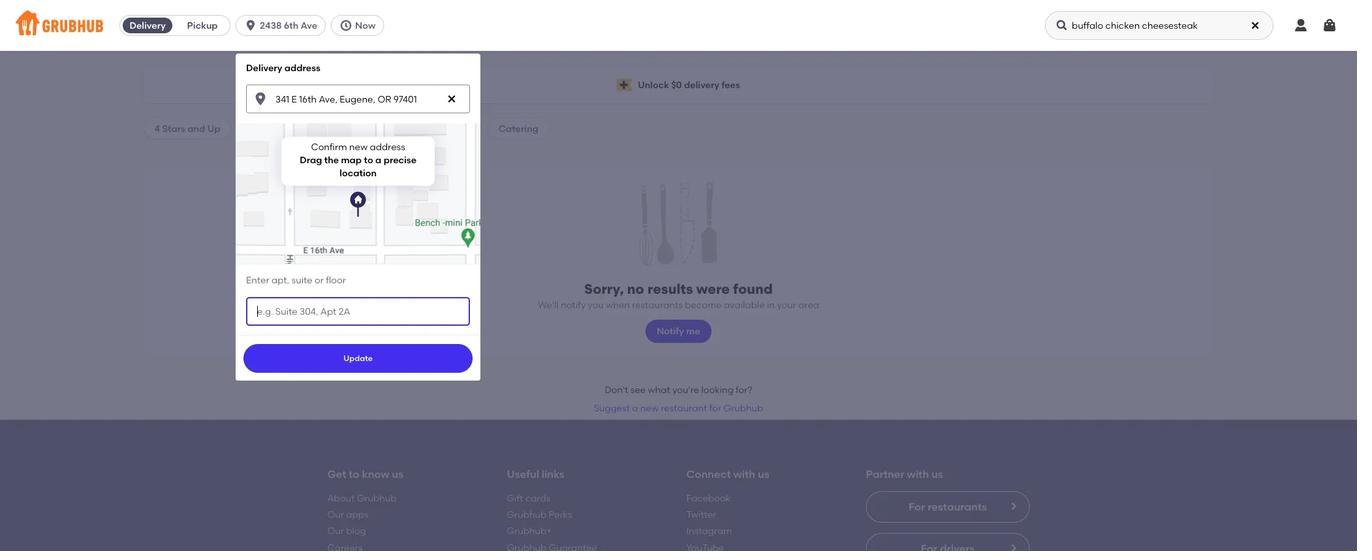Task type: describe. For each thing, give the bounding box(es) containing it.
cards
[[526, 493, 551, 504]]

twitter link
[[687, 509, 717, 520]]

fees
[[722, 79, 741, 90]]

apps
[[346, 509, 369, 520]]

twitter
[[687, 509, 717, 520]]

address
[[285, 62, 321, 73]]

don't see what you're looking for?
[[605, 384, 753, 395]]

delivery address
[[246, 62, 321, 73]]

us for connect with us
[[758, 468, 770, 481]]

for?
[[736, 384, 753, 395]]

svg image inside 2438 6th ave button
[[244, 19, 257, 32]]

our apps link
[[328, 509, 369, 520]]

2 our from the top
[[328, 526, 344, 537]]

notify
[[561, 300, 586, 311]]

catering
[[499, 123, 539, 134]]

restaurants inside the sorry, no results were found we'll notify you when restaurants become available in your area
[[632, 300, 683, 311]]

don't
[[605, 384, 629, 395]]

delivery inside sorry, no results were found main content
[[321, 123, 357, 134]]

no
[[627, 281, 645, 298]]

no results image
[[640, 181, 718, 266]]

your
[[777, 300, 797, 311]]

area
[[799, 300, 820, 311]]

$0 delivery
[[308, 123, 357, 134]]

available
[[724, 300, 765, 311]]

notify me button
[[646, 320, 712, 343]]

perks
[[549, 509, 573, 520]]

facebook twitter instagram
[[687, 493, 733, 537]]

were
[[697, 281, 730, 298]]

pickup
[[187, 20, 218, 31]]

with for partner
[[908, 468, 930, 481]]

useful
[[507, 468, 539, 481]]

get to know us
[[328, 468, 404, 481]]

gift cards grubhub perks grubhub+
[[507, 493, 573, 537]]

now button
[[331, 15, 390, 36]]

2 horizontal spatial svg image
[[1323, 18, 1338, 33]]

sorry,
[[585, 281, 624, 298]]

up
[[208, 123, 220, 134]]

we'll
[[538, 300, 559, 311]]

update
[[344, 354, 373, 363]]

useful links
[[507, 468, 565, 481]]

what
[[648, 384, 671, 395]]

30
[[387, 123, 398, 134]]

notify me
[[657, 326, 701, 337]]

2438
[[260, 20, 282, 31]]

blog
[[346, 526, 366, 537]]

ave
[[301, 20, 317, 31]]

unlock
[[638, 79, 670, 90]]

or inside 'main navigation' navigation
[[315, 274, 324, 285]]

1 us from the left
[[392, 468, 404, 481]]

a
[[632, 403, 638, 414]]

suggest
[[594, 403, 630, 414]]

looking
[[702, 384, 734, 395]]

unlock $0 delivery fees
[[638, 79, 741, 90]]

2438 6th ave
[[260, 20, 317, 31]]

gift
[[507, 493, 524, 504]]

about grubhub link
[[328, 493, 397, 504]]

about
[[328, 493, 355, 504]]

instagram link
[[687, 526, 733, 537]]

4
[[154, 123, 160, 134]]

partner
[[866, 468, 905, 481]]

partner with us
[[866, 468, 944, 481]]

about grubhub our apps our blog
[[328, 493, 397, 537]]

new
[[641, 403, 659, 414]]

enter
[[246, 274, 269, 285]]

notify
[[657, 326, 684, 337]]

1 horizontal spatial $0
[[672, 79, 682, 90]]

grubhub+ link
[[507, 526, 552, 537]]



Task type: locate. For each thing, give the bounding box(es) containing it.
1 horizontal spatial with
[[908, 468, 930, 481]]

1 vertical spatial restaurants
[[928, 501, 988, 513]]

0 horizontal spatial restaurants
[[632, 300, 683, 311]]

1 vertical spatial our
[[328, 526, 344, 537]]

2 vertical spatial grubhub
[[507, 509, 547, 520]]

sorry, no results were found we'll notify you when restaurants become available in your area
[[538, 281, 820, 311]]

Enter an address search field
[[246, 85, 470, 113]]

our left the 'blog'
[[328, 526, 344, 537]]

1 horizontal spatial grubhub
[[507, 509, 547, 520]]

2 horizontal spatial us
[[932, 468, 944, 481]]

0 vertical spatial $0
[[672, 79, 682, 90]]

us
[[392, 468, 404, 481], [758, 468, 770, 481], [932, 468, 944, 481]]

svg image
[[1323, 18, 1338, 33], [340, 19, 353, 32], [447, 94, 457, 104]]

delivery for delivery address
[[246, 62, 282, 73]]

suggest a new restaurant for grubhub
[[594, 403, 764, 414]]

$0 right unlock
[[672, 79, 682, 90]]

grubhub perks link
[[507, 509, 573, 520]]

or
[[438, 123, 447, 134], [315, 274, 324, 285]]

0 horizontal spatial grubhub
[[357, 493, 397, 504]]

grubhub plus flag logo image
[[617, 79, 633, 91]]

svg image
[[244, 19, 257, 32], [1056, 19, 1069, 32], [1251, 20, 1261, 31], [253, 91, 269, 107]]

gift cards link
[[507, 493, 551, 504]]

0 vertical spatial our
[[328, 509, 344, 520]]

1 vertical spatial $0
[[308, 123, 319, 134]]

results
[[648, 281, 693, 298]]

with up for
[[908, 468, 930, 481]]

connect with us
[[687, 468, 770, 481]]

1 horizontal spatial svg image
[[447, 94, 457, 104]]

svg image inside now button
[[340, 19, 353, 32]]

0 vertical spatial or
[[438, 123, 447, 134]]

when
[[606, 300, 630, 311]]

our
[[328, 509, 344, 520], [328, 526, 344, 537]]

or left floor on the left of page
[[315, 274, 324, 285]]

4 stars and up
[[154, 123, 220, 134]]

restaurant
[[661, 403, 708, 414]]

for restaurants link
[[866, 492, 1030, 523]]

1 vertical spatial delivery
[[246, 62, 282, 73]]

2 us from the left
[[758, 468, 770, 481]]

delivery inside button
[[130, 20, 166, 31]]

for
[[710, 403, 722, 414]]

apt,
[[272, 274, 289, 285]]

$0
[[672, 79, 682, 90], [308, 123, 319, 134]]

suite
[[292, 274, 313, 285]]

you're
[[673, 384, 700, 395]]

0 horizontal spatial with
[[734, 468, 756, 481]]

enter apt, suite or floor
[[246, 274, 346, 285]]

see
[[631, 384, 646, 395]]

now
[[355, 20, 376, 31]]

1 vertical spatial or
[[315, 274, 324, 285]]

with
[[734, 468, 756, 481], [908, 468, 930, 481]]

grubhub down know
[[357, 493, 397, 504]]

restaurants
[[632, 300, 683, 311], [928, 501, 988, 513]]

us for partner with us
[[932, 468, 944, 481]]

in
[[767, 300, 775, 311]]

1 horizontal spatial delivery
[[246, 62, 282, 73]]

0 horizontal spatial or
[[315, 274, 324, 285]]

less
[[449, 123, 469, 134]]

with right 'connect'
[[734, 468, 756, 481]]

minutes
[[400, 123, 436, 134]]

30 minutes or less
[[387, 123, 469, 134]]

suggest a new restaurant for grubhub button
[[588, 397, 770, 420]]

instagram
[[687, 526, 733, 537]]

0 horizontal spatial us
[[392, 468, 404, 481]]

1 with from the left
[[734, 468, 756, 481]]

1 our from the top
[[328, 509, 344, 520]]

0 horizontal spatial svg image
[[340, 19, 353, 32]]

sorry, no results were found main content
[[0, 51, 1358, 551]]

0 vertical spatial grubhub
[[724, 403, 764, 414]]

or inside main content
[[438, 123, 447, 134]]

know
[[362, 468, 390, 481]]

2 with from the left
[[908, 468, 930, 481]]

map region
[[136, 88, 638, 422]]

delivery left address
[[246, 62, 282, 73]]

facebook link
[[687, 493, 731, 504]]

us right 'connect'
[[758, 468, 770, 481]]

grubhub down gift cards link
[[507, 509, 547, 520]]

0 vertical spatial delivery
[[130, 20, 166, 31]]

$0 right offers
[[308, 123, 319, 134]]

with for connect
[[734, 468, 756, 481]]

2 vertical spatial delivery
[[321, 123, 357, 134]]

update button
[[244, 344, 473, 373]]

me
[[687, 326, 701, 337]]

grubhub+
[[507, 526, 552, 537]]

facebook
[[687, 493, 731, 504]]

grubhub inside gift cards grubhub perks grubhub+
[[507, 509, 547, 520]]

0 horizontal spatial $0
[[308, 123, 319, 134]]

or left less
[[438, 123, 447, 134]]

0 vertical spatial restaurants
[[632, 300, 683, 311]]

1 horizontal spatial restaurants
[[928, 501, 988, 513]]

restaurants right for
[[928, 501, 988, 513]]

6th
[[284, 20, 299, 31]]

2 horizontal spatial delivery
[[321, 123, 357, 134]]

our down about
[[328, 509, 344, 520]]

connect
[[687, 468, 731, 481]]

found
[[734, 281, 773, 298]]

restaurants down results
[[632, 300, 683, 311]]

3 us from the left
[[932, 468, 944, 481]]

our blog link
[[328, 526, 366, 537]]

offers
[[251, 123, 278, 134]]

stars
[[162, 123, 185, 134]]

and
[[188, 123, 205, 134]]

us up for restaurants
[[932, 468, 944, 481]]

e.g. Suite 304, Apt 2A search field
[[246, 297, 470, 326]]

delivery
[[130, 20, 166, 31], [246, 62, 282, 73], [321, 123, 357, 134]]

2 horizontal spatial grubhub
[[724, 403, 764, 414]]

delivery down enter an address search field
[[321, 123, 357, 134]]

pickup button
[[175, 15, 230, 36]]

us right know
[[392, 468, 404, 481]]

get
[[328, 468, 346, 481]]

main navigation navigation
[[0, 0, 1358, 551]]

become
[[685, 300, 722, 311]]

you
[[588, 300, 604, 311]]

grubhub inside button
[[724, 403, 764, 414]]

links
[[542, 468, 565, 481]]

for restaurants
[[909, 501, 988, 513]]

2438 6th ave button
[[236, 15, 331, 36]]

for
[[909, 501, 926, 513]]

1 vertical spatial grubhub
[[357, 493, 397, 504]]

grubhub down the for?
[[724, 403, 764, 414]]

to
[[349, 468, 360, 481]]

1 horizontal spatial or
[[438, 123, 447, 134]]

1 horizontal spatial us
[[758, 468, 770, 481]]

delivery button
[[120, 15, 175, 36]]

grubhub inside about grubhub our apps our blog
[[357, 493, 397, 504]]

grubhub
[[724, 403, 764, 414], [357, 493, 397, 504], [507, 509, 547, 520]]

floor
[[326, 274, 346, 285]]

confirm your address image
[[345, 187, 371, 217], [345, 187, 371, 217]]

delivery for delivery
[[130, 20, 166, 31]]

0 horizontal spatial delivery
[[130, 20, 166, 31]]

delivery
[[684, 79, 720, 90]]

delivery left pickup button
[[130, 20, 166, 31]]



Task type: vqa. For each thing, say whether or not it's contained in the screenshot.
Sorry, no results were found main content
yes



